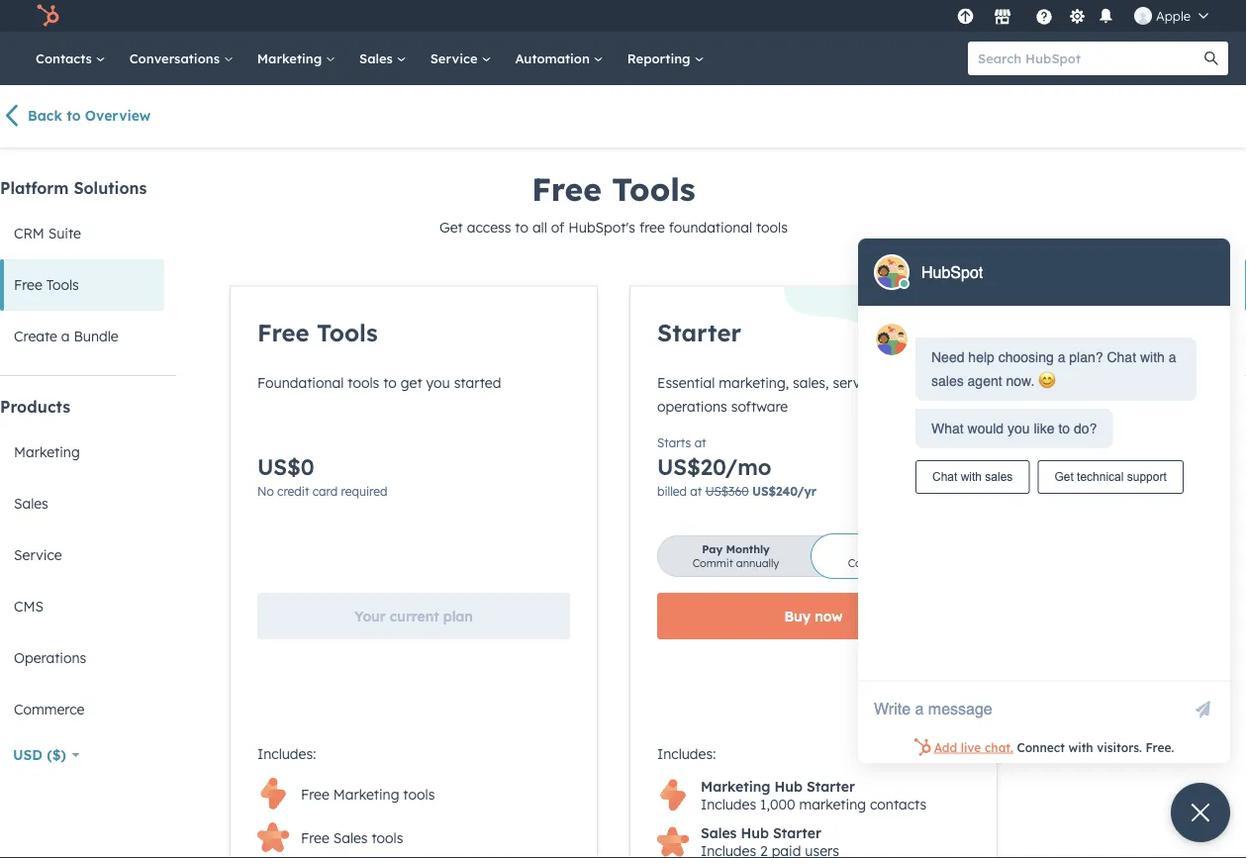 Task type: locate. For each thing, give the bounding box(es) containing it.
0 vertical spatial hub
[[775, 778, 803, 796]]

usd ($) button
[[0, 736, 93, 775]]

0 horizontal spatial service link
[[0, 530, 164, 581]]

starter
[[657, 317, 742, 347], [807, 778, 855, 796], [773, 825, 822, 842]]

hub up sales hub starter
[[775, 778, 803, 796]]

service inside products 'element'
[[14, 547, 62, 564]]

pay left upfront
[[859, 543, 879, 556]]

1 vertical spatial to
[[515, 219, 529, 236]]

bundle
[[74, 328, 118, 345]]

0 vertical spatial tools
[[612, 169, 696, 209]]

/mo
[[726, 453, 772, 480]]

marketing inside products 'element'
[[14, 444, 80, 461]]

free tools down crm suite
[[14, 276, 79, 294]]

chat widget region
[[831, 191, 1247, 858]]

pay left monthly at the bottom right of the page
[[702, 543, 723, 556]]

tools down suite
[[46, 276, 79, 294]]

sales inside products 'element'
[[14, 495, 48, 512]]

service up cms at bottom left
[[14, 547, 62, 564]]

annually inside pay monthly commit annually
[[737, 556, 780, 570]]

0 horizontal spatial includes:
[[257, 746, 316, 763]]

overview
[[85, 107, 151, 124]]

to right back
[[67, 107, 81, 124]]

0 horizontal spatial annually
[[737, 556, 780, 570]]

0 vertical spatial to
[[67, 107, 81, 124]]

free tools inside main content
[[257, 317, 378, 347]]

tools
[[756, 219, 788, 236], [348, 374, 380, 391], [403, 785, 435, 803], [372, 829, 403, 846]]

service link
[[419, 32, 503, 85], [0, 530, 164, 581]]

search button
[[1195, 42, 1229, 75]]

marketing link
[[245, 32, 348, 85], [0, 427, 164, 478]]

commit
[[693, 556, 733, 570], [848, 556, 889, 570]]

/yr
[[798, 484, 817, 499]]

tools up free
[[612, 169, 696, 209]]

recommended
[[896, 301, 978, 313]]

us$20
[[657, 453, 726, 480]]

1 horizontal spatial pay
[[859, 543, 879, 556]]

tools
[[612, 169, 696, 209], [46, 276, 79, 294], [317, 317, 378, 347]]

0 horizontal spatial to
[[67, 107, 81, 124]]

tools down free marketing tools
[[372, 829, 403, 846]]

marketing
[[800, 796, 866, 813]]

1 annually from the left
[[737, 556, 780, 570]]

includes:
[[257, 746, 316, 763], [657, 746, 716, 763]]

contacts
[[36, 50, 96, 66]]

tools right foundational
[[756, 219, 788, 236]]

cms,
[[887, 374, 920, 391]]

pay inside pay monthly commit annually
[[702, 543, 723, 556]]

to left get
[[383, 374, 397, 391]]

includes: up includes at the bottom right
[[657, 746, 716, 763]]

operations
[[14, 650, 86, 667]]

create a bundle
[[14, 328, 118, 345]]

service
[[430, 50, 482, 66], [14, 547, 62, 564]]

marketplaces button
[[982, 0, 1024, 32]]

0 vertical spatial sales link
[[348, 32, 419, 85]]

help button
[[1028, 5, 1061, 27]]

pay inside pay upfront commit annually
[[859, 543, 879, 556]]

us$360
[[706, 484, 749, 499]]

1 horizontal spatial sales link
[[348, 32, 419, 85]]

cms
[[14, 598, 44, 615]]

create
[[14, 328, 57, 345]]

plan
[[443, 607, 473, 625]]

us$240
[[753, 484, 798, 499]]

2 vertical spatial to
[[383, 374, 397, 391]]

sales
[[359, 50, 397, 66], [14, 495, 48, 512], [701, 825, 737, 842], [333, 829, 368, 846]]

monthly
[[726, 543, 770, 556]]

starter up essential
[[657, 317, 742, 347]]

Search HubSpot search field
[[968, 42, 1211, 75]]

operations link
[[0, 633, 164, 684]]

1 vertical spatial hub
[[741, 825, 769, 842]]

sales hub starter
[[701, 825, 822, 842]]

starter inside marketing hub starter includes 1,000 marketing contacts
[[807, 778, 855, 796]]

annually
[[737, 556, 780, 570], [892, 556, 935, 570]]

to inside button
[[67, 107, 81, 124]]

tools left get
[[348, 374, 380, 391]]

0 horizontal spatial service
[[14, 547, 62, 564]]

commit inside pay upfront commit annually
[[848, 556, 889, 570]]

0 horizontal spatial hub
[[741, 825, 769, 842]]

free down crm
[[14, 276, 42, 294]]

1 horizontal spatial service
[[430, 50, 482, 66]]

2 annually from the left
[[892, 556, 935, 570]]

2 horizontal spatial tools
[[612, 169, 696, 209]]

1 horizontal spatial free tools
[[257, 317, 378, 347]]

0 horizontal spatial marketing link
[[0, 427, 164, 478]]

conversations link
[[118, 32, 245, 85]]

hubspot image
[[36, 4, 59, 28]]

2 vertical spatial starter
[[773, 825, 822, 842]]

free tools inside platform solutions element
[[14, 276, 79, 294]]

of
[[551, 219, 565, 236]]

essential
[[657, 374, 715, 391]]

2 commit from the left
[[848, 556, 889, 570]]

1 vertical spatial free tools
[[257, 317, 378, 347]]

free up of
[[532, 169, 602, 209]]

starter for marketing hub starter includes 1,000 marketing contacts
[[807, 778, 855, 796]]

at
[[695, 436, 707, 451], [691, 484, 702, 499]]

crm suite link
[[0, 208, 164, 259]]

tools inside free tools get access to all of hubspot's free foundational tools
[[612, 169, 696, 209]]

commit down us$360
[[693, 556, 733, 570]]

1 commit from the left
[[693, 556, 733, 570]]

1 horizontal spatial hub
[[775, 778, 803, 796]]

1 horizontal spatial includes:
[[657, 746, 716, 763]]

commit up buy now button
[[848, 556, 889, 570]]

1 vertical spatial sales link
[[0, 478, 164, 530]]

service link left 'automation'
[[419, 32, 503, 85]]

free inside platform solutions element
[[14, 276, 42, 294]]

1 horizontal spatial tools
[[317, 317, 378, 347]]

search image
[[1205, 51, 1219, 65]]

tools inside free tools get access to all of hubspot's free foundational tools
[[756, 219, 788, 236]]

buy now
[[785, 607, 843, 625]]

2 horizontal spatial to
[[515, 219, 529, 236]]

free down free marketing tools
[[301, 829, 330, 846]]

0 horizontal spatial tools
[[46, 276, 79, 294]]

free up free sales tools
[[301, 785, 330, 803]]

foundational tools to get you started
[[257, 374, 501, 391]]

to
[[67, 107, 81, 124], [515, 219, 529, 236], [383, 374, 397, 391]]

hub
[[775, 778, 803, 796], [741, 825, 769, 842]]

contacts
[[870, 796, 927, 813]]

free marketing tools
[[301, 785, 435, 803]]

service link up cms at bottom left
[[0, 530, 164, 581]]

1 vertical spatial marketing link
[[0, 427, 164, 478]]

no
[[257, 484, 274, 499]]

credit
[[277, 484, 309, 499]]

starter right 1,000
[[807, 778, 855, 796]]

contacts link
[[24, 32, 118, 85]]

0 horizontal spatial pay
[[702, 543, 723, 556]]

free sales tools
[[301, 829, 403, 846]]

platform
[[0, 178, 69, 198]]

2 pay from the left
[[859, 543, 879, 556]]

free tools
[[14, 276, 79, 294], [257, 317, 378, 347]]

free up foundational
[[257, 317, 310, 347]]

0 vertical spatial service link
[[419, 32, 503, 85]]

started
[[454, 374, 501, 391]]

tools up foundational tools to get you started
[[317, 317, 378, 347]]

1 vertical spatial starter
[[807, 778, 855, 796]]

1 pay from the left
[[702, 543, 723, 556]]

foundational
[[257, 374, 344, 391]]

pay for monthly
[[702, 543, 723, 556]]

hub down 1,000
[[741, 825, 769, 842]]

at up us$20
[[695, 436, 707, 451]]

0 vertical spatial marketing link
[[245, 32, 348, 85]]

free
[[532, 169, 602, 209], [14, 276, 42, 294], [257, 317, 310, 347], [301, 785, 330, 803], [301, 829, 330, 846]]

1 vertical spatial service
[[14, 547, 62, 564]]

at right billed
[[691, 484, 702, 499]]

free tools up foundational
[[257, 317, 378, 347]]

hub for sales
[[741, 825, 769, 842]]

annually inside pay upfront commit annually
[[892, 556, 935, 570]]

your
[[355, 607, 386, 625]]

now
[[815, 607, 843, 625]]

0 vertical spatial free tools
[[14, 276, 79, 294]]

1 vertical spatial tools
[[46, 276, 79, 294]]

commit for upfront
[[848, 556, 889, 570]]

0 horizontal spatial commit
[[693, 556, 733, 570]]

includes: up free marketing tools
[[257, 746, 316, 763]]

service left 'automation'
[[430, 50, 482, 66]]

sales link
[[348, 32, 419, 85], [0, 478, 164, 530]]

hub inside marketing hub starter includes 1,000 marketing contacts
[[775, 778, 803, 796]]

to left all
[[515, 219, 529, 236]]

1 includes: from the left
[[257, 746, 316, 763]]

buy now button
[[657, 593, 970, 640]]

us$0 no credit card required
[[257, 453, 388, 499]]

settings image
[[1069, 8, 1087, 26]]

card
[[313, 484, 338, 499]]

1 horizontal spatial annually
[[892, 556, 935, 570]]

2 includes: from the left
[[657, 746, 716, 763]]

buy
[[785, 607, 811, 625]]

commit inside pay monthly commit annually
[[693, 556, 733, 570]]

0 horizontal spatial free tools
[[14, 276, 79, 294]]

1,000
[[761, 796, 796, 813]]

pay
[[702, 543, 723, 556], [859, 543, 879, 556]]

starter down 1,000
[[773, 825, 822, 842]]

free tools main content
[[230, 167, 998, 858]]

1 horizontal spatial commit
[[848, 556, 889, 570]]

platform solutions
[[0, 178, 147, 198]]



Task type: describe. For each thing, give the bounding box(es) containing it.
hubspot's
[[569, 219, 636, 236]]

marketing hub starter includes 1,000 marketing contacts
[[701, 778, 927, 813]]

0 horizontal spatial sales link
[[0, 478, 164, 530]]

upfront
[[883, 543, 925, 556]]

commerce
[[14, 701, 85, 718]]

operations
[[657, 398, 728, 415]]

required
[[341, 484, 388, 499]]

automation
[[515, 50, 594, 66]]

usd
[[13, 747, 43, 764]]

apple
[[1157, 7, 1191, 24]]

pay for upfront
[[859, 543, 879, 556]]

hub for marketing
[[775, 778, 803, 796]]

reporting link
[[616, 32, 716, 85]]

0 vertical spatial service
[[430, 50, 482, 66]]

tools inside platform solutions element
[[46, 276, 79, 294]]

us$0
[[257, 453, 315, 480]]

1 horizontal spatial to
[[383, 374, 397, 391]]

sales,
[[793, 374, 829, 391]]

essential marketing, sales, service, cms, and operations software
[[657, 374, 949, 415]]

annually for upfront
[[892, 556, 935, 570]]

billed
[[657, 484, 687, 499]]

automation link
[[503, 32, 616, 85]]

usd ($)
[[13, 747, 66, 764]]

marketing,
[[719, 374, 789, 391]]

apple button
[[1123, 0, 1221, 32]]

access
[[467, 219, 511, 236]]

software
[[731, 398, 788, 415]]

a
[[61, 328, 70, 345]]

1 horizontal spatial marketing link
[[245, 32, 348, 85]]

help image
[[1036, 9, 1054, 27]]

free tools link
[[0, 259, 164, 311]]

foundational
[[669, 219, 753, 236]]

commit for monthly
[[693, 556, 733, 570]]

service,
[[833, 374, 883, 391]]

platform solutions element
[[0, 177, 176, 362]]

back
[[28, 107, 62, 124]]

your current plan
[[355, 607, 473, 625]]

all
[[533, 219, 547, 236]]

conversations
[[129, 50, 224, 66]]

notifications button
[[1094, 5, 1119, 26]]

hubspot link
[[24, 4, 74, 28]]

back to overview
[[28, 107, 151, 124]]

settings link
[[1065, 5, 1090, 26]]

pay monthly commit annually
[[693, 543, 780, 570]]

commerce link
[[0, 684, 164, 736]]

cms link
[[0, 581, 164, 633]]

back to overview button
[[0, 103, 176, 131]]

suite
[[48, 225, 81, 242]]

to inside free tools get access to all of hubspot's free foundational tools
[[515, 219, 529, 236]]

1 vertical spatial service link
[[0, 530, 164, 581]]

0 vertical spatial at
[[695, 436, 707, 451]]

notifications image
[[1098, 8, 1115, 26]]

you
[[426, 374, 450, 391]]

apple lee image
[[1135, 7, 1153, 25]]

your current plan button
[[257, 593, 570, 640]]

apple menu
[[952, 0, 1223, 32]]

get
[[401, 374, 422, 391]]

products element
[[0, 396, 176, 736]]

marketing inside marketing hub starter includes 1,000 marketing contacts
[[701, 778, 771, 796]]

get
[[440, 219, 463, 236]]

tools up free sales tools
[[403, 785, 435, 803]]

marketplaces image
[[994, 9, 1012, 27]]

2 vertical spatial tools
[[317, 317, 378, 347]]

starter for sales hub starter
[[773, 825, 822, 842]]

crm
[[14, 225, 44, 242]]

free tools get access to all of hubspot's free foundational tools
[[440, 169, 788, 236]]

free inside free tools get access to all of hubspot's free foundational tools
[[532, 169, 602, 209]]

1 vertical spatial at
[[691, 484, 702, 499]]

current
[[390, 607, 439, 625]]

includes
[[701, 796, 757, 813]]

solutions
[[74, 178, 147, 198]]

crm suite
[[14, 225, 81, 242]]

reporting
[[628, 50, 695, 66]]

create a bundle link
[[0, 311, 164, 362]]

upgrade link
[[954, 5, 978, 26]]

starts
[[657, 436, 691, 451]]

starts at us$20 /mo billed at us$360 us$240 /yr
[[657, 436, 817, 499]]

($)
[[47, 747, 66, 764]]

and
[[924, 374, 949, 391]]

pay upfront commit annually
[[848, 543, 935, 570]]

free
[[640, 219, 665, 236]]

products
[[0, 397, 70, 417]]

annually for monthly
[[737, 556, 780, 570]]

1 horizontal spatial service link
[[419, 32, 503, 85]]

0 vertical spatial starter
[[657, 317, 742, 347]]

upgrade image
[[957, 8, 975, 26]]



Task type: vqa. For each thing, say whether or not it's contained in the screenshot.
Navigation
no



